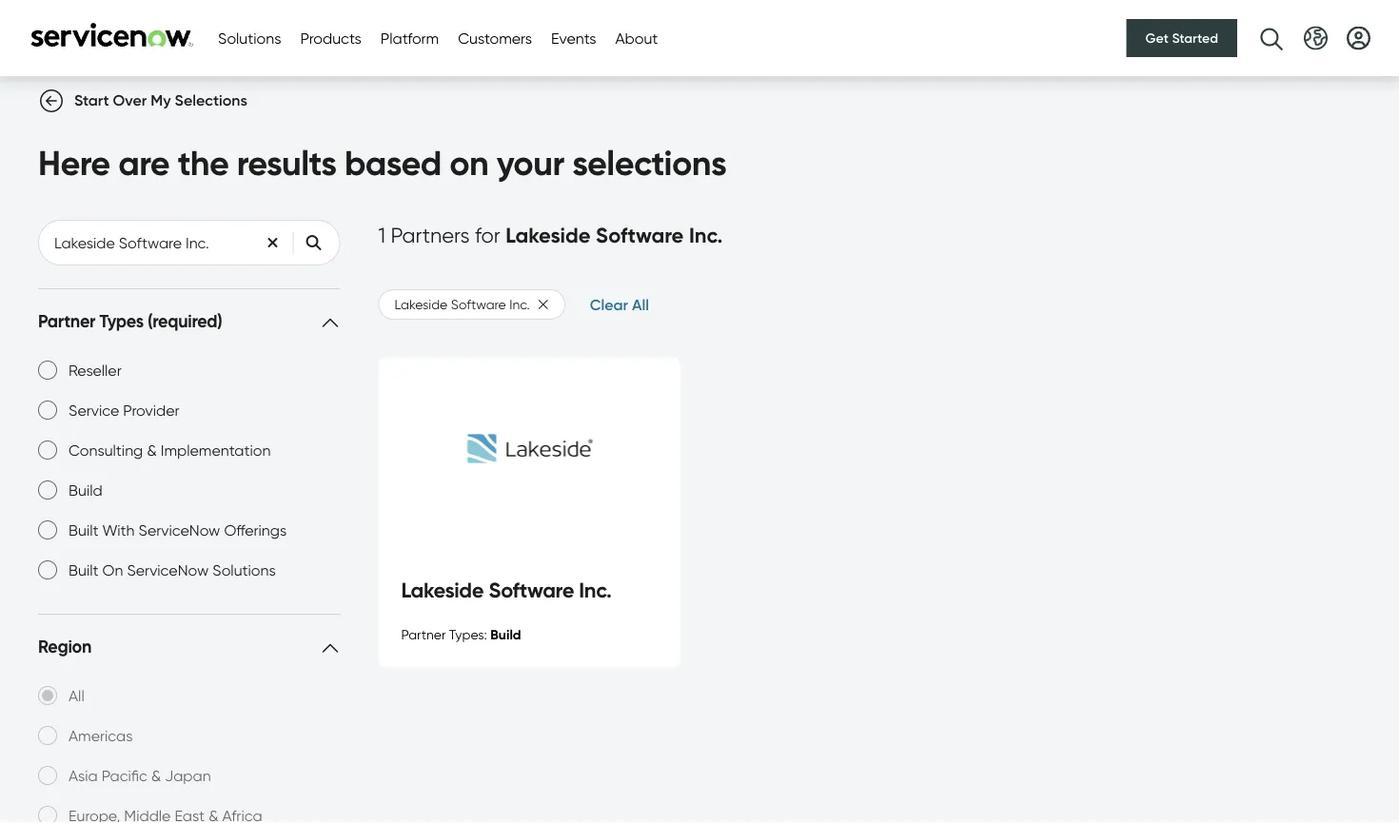 Task type: locate. For each thing, give the bounding box(es) containing it.
customers
[[458, 29, 532, 47]]

customers button
[[458, 27, 532, 50]]

events button
[[551, 27, 597, 50]]

about button
[[616, 27, 658, 50]]

servicenow image
[[29, 22, 195, 47]]

events
[[551, 29, 597, 47]]

products
[[300, 29, 362, 47]]

go to servicenow account image
[[1347, 26, 1371, 50]]

get started link
[[1127, 19, 1238, 57]]

solutions
[[218, 29, 281, 47]]

platform
[[381, 29, 439, 47]]



Task type: describe. For each thing, give the bounding box(es) containing it.
started
[[1173, 30, 1219, 46]]

get
[[1146, 30, 1169, 46]]

products button
[[300, 27, 362, 50]]

about
[[616, 29, 658, 47]]

size medium image
[[40, 90, 63, 112]]

platform button
[[381, 27, 439, 50]]

get started
[[1146, 30, 1219, 46]]

solutions button
[[218, 27, 281, 50]]



Task type: vqa. For each thing, say whether or not it's contained in the screenshot.
Go to ServiceNow account image
yes



